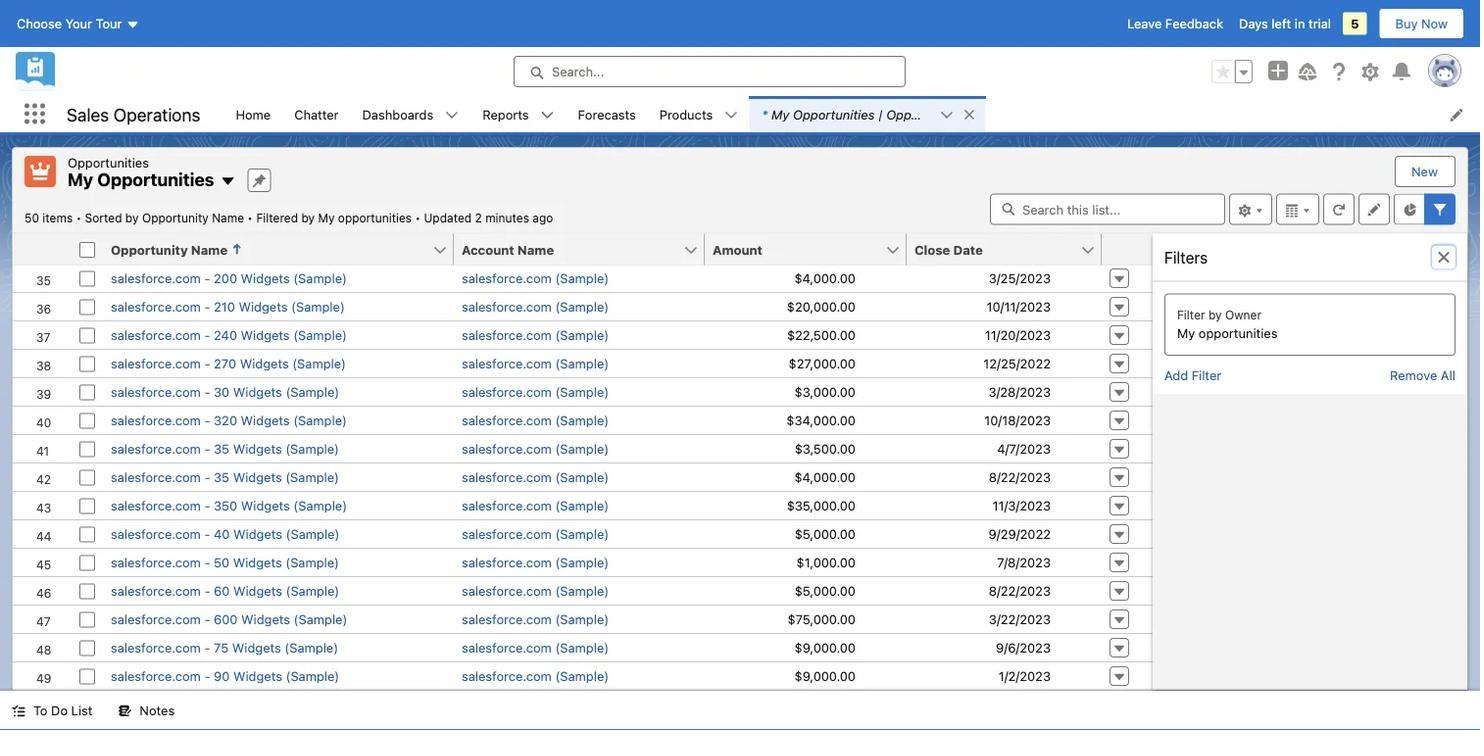 Task type: locate. For each thing, give the bounding box(es) containing it.
updated
[[424, 211, 472, 225]]

320
[[214, 414, 237, 428]]

salesforce.com - 50 widgets (sample) link
[[111, 556, 339, 571]]

filter inside the filter by owner my opportunities
[[1177, 308, 1205, 322]]

$4,000.00 for 3/25/2023
[[795, 272, 856, 286]]

50 inside my opportunities "grid"
[[214, 556, 230, 571]]

0 vertical spatial $4,000.00
[[795, 272, 856, 286]]

widgets for salesforce.com - 75 widgets (sample) link
[[232, 641, 281, 656]]

3 - from the top
[[204, 328, 210, 343]]

- left "320"
[[204, 414, 210, 428]]

salesforce.com (sample) link for $3,500.00 salesforce.com - 35 widgets (sample) link
[[462, 442, 609, 457]]

- down salesforce.com - 320 widgets (sample) link
[[204, 442, 210, 457]]

widgets for salesforce.com - 320 widgets (sample) link
[[241, 414, 290, 428]]

8/22/2023 up 11/3/2023
[[989, 471, 1051, 485]]

salesforce.com - 75 widgets (sample)
[[111, 641, 338, 656]]

buy now
[[1396, 16, 1448, 31]]

5 salesforce.com (sample) link from the top
[[462, 385, 609, 400]]

1 vertical spatial $5,000.00
[[795, 584, 856, 599]]

4 salesforce.com (sample) from the top
[[462, 357, 609, 372]]

1 salesforce.com (sample) link from the top
[[462, 272, 609, 286]]

0 vertical spatial salesforce.com - 35 widgets (sample)
[[111, 442, 339, 457]]

salesforce.com - 35 widgets (sample) link for $4,000.00
[[111, 471, 339, 485]]

1 salesforce.com - 35 widgets (sample) from the top
[[111, 442, 339, 457]]

1 vertical spatial salesforce.com - 35 widgets (sample) link
[[111, 471, 339, 485]]

close
[[915, 242, 950, 257]]

salesforce.com (sample) for salesforce.com - 40 widgets (sample) link
[[462, 527, 609, 542]]

6 - from the top
[[204, 414, 210, 428]]

2 35 from the top
[[214, 471, 230, 485]]

50
[[25, 211, 39, 225], [214, 556, 230, 571]]

search...
[[552, 64, 604, 79]]

leave feedback link
[[1127, 16, 1224, 31]]

feedback
[[1166, 16, 1224, 31]]

account
[[462, 242, 514, 257]]

11/20/2023
[[985, 328, 1051, 343]]

35 up 350
[[214, 471, 230, 485]]

7 salesforce.com (sample) from the top
[[462, 442, 609, 457]]

widgets for salesforce.com - 60 widgets (sample) 'link'
[[233, 584, 282, 599]]

salesforce.com (sample) for salesforce.com - 200 widgets (sample) link
[[462, 272, 609, 286]]

salesforce.com (sample) link for salesforce.com - 40 widgets (sample) link
[[462, 527, 609, 542]]

text default image down new button
[[1436, 250, 1452, 265]]

90
[[214, 670, 230, 684]]

2 $4,000.00 from the top
[[795, 471, 856, 485]]

13 salesforce.com (sample) from the top
[[462, 613, 609, 627]]

close date
[[915, 242, 983, 257]]

operations
[[114, 104, 200, 125]]

filter left owner
[[1177, 308, 1205, 322]]

salesforce.com - 350 widgets (sample)
[[111, 499, 347, 514]]

11 salesforce.com (sample) link from the top
[[462, 556, 609, 571]]

salesforce.com (sample) for salesforce.com - 60 widgets (sample) 'link'
[[462, 584, 609, 599]]

$5,000.00
[[795, 527, 856, 542], [795, 584, 856, 599]]

- left 270
[[204, 357, 210, 372]]

text default image right reports
[[541, 108, 554, 122]]

salesforce.com - 35 widgets (sample)
[[111, 442, 339, 457], [111, 471, 339, 485]]

minutes
[[485, 211, 529, 225]]

$34,000.00
[[787, 414, 856, 428]]

my inside list item
[[772, 107, 790, 122]]

name for account name
[[518, 242, 554, 257]]

8 salesforce.com (sample) from the top
[[462, 471, 609, 485]]

opportunity name button
[[103, 234, 432, 265]]

opportunity
[[142, 211, 209, 225], [111, 242, 188, 257]]

- left 200
[[204, 272, 210, 286]]

none search field inside my opportunities|opportunities|list view element
[[990, 194, 1225, 225]]

opportunity up opportunity name
[[142, 211, 209, 225]]

salesforce.com (sample) for salesforce.com - 35 widgets (sample) link related to $4,000.00
[[462, 471, 609, 485]]

salesforce.com (sample) for salesforce.com - 75 widgets (sample) link
[[462, 641, 609, 656]]

10/18/2023
[[985, 414, 1051, 428]]

opportunity name
[[111, 242, 228, 257]]

1 $5,000.00 from the top
[[795, 527, 856, 542]]

by right filtered
[[301, 211, 315, 225]]

8/22/2023 up 3/22/2023
[[989, 584, 1051, 599]]

12 salesforce.com (sample) link from the top
[[462, 584, 609, 599]]

0 vertical spatial 35
[[214, 442, 230, 457]]

0 vertical spatial filter
[[1177, 308, 1205, 322]]

13 - from the top
[[204, 613, 210, 627]]

13 salesforce.com (sample) link from the top
[[462, 613, 609, 627]]

60
[[214, 584, 230, 599]]

your
[[65, 16, 92, 31]]

chatter link
[[283, 96, 351, 132]]

2 - from the top
[[204, 300, 210, 315]]

name up 200
[[191, 242, 228, 257]]

text default image inside 'notes' button
[[118, 704, 132, 718]]

text default image inside dashboards list item
[[445, 108, 459, 122]]

1 - from the top
[[204, 272, 210, 286]]

0 vertical spatial opportunities
[[338, 211, 412, 225]]

50 left items on the top left
[[25, 211, 39, 225]]

salesforce.com (sample) link for the salesforce.com - 90 widgets (sample) link
[[462, 670, 609, 684]]

$5,000.00 up $1,000.00
[[795, 527, 856, 542]]

35 for $4,000.00
[[214, 471, 230, 485]]

salesforce.com - 35 widgets (sample) up 350
[[111, 471, 339, 485]]

widgets down opportunity name button
[[241, 272, 290, 286]]

- left 30
[[204, 385, 210, 400]]

widgets right "90"
[[233, 670, 282, 684]]

opportunities
[[338, 211, 412, 225], [1199, 326, 1278, 341]]

list item
[[750, 96, 985, 132]]

name down ago on the left top of page
[[518, 242, 554, 257]]

7/8/2023
[[997, 556, 1051, 571]]

50 up 60 at left
[[214, 556, 230, 571]]

9 salesforce.com (sample) from the top
[[462, 499, 609, 514]]

5 salesforce.com (sample) from the top
[[462, 385, 609, 400]]

opportunity inside button
[[111, 242, 188, 257]]

- left the 240
[[204, 328, 210, 343]]

remove
[[1390, 368, 1437, 382]]

$5,000.00 down $1,000.00
[[795, 584, 856, 599]]

widgets right the 40
[[233, 527, 282, 542]]

text default image inside reports list item
[[541, 108, 554, 122]]

my
[[772, 107, 790, 122], [68, 169, 93, 190], [318, 211, 335, 225], [1177, 326, 1195, 341]]

filter right add on the right of the page
[[1192, 368, 1222, 382]]

6 salesforce.com (sample) link from the top
[[462, 414, 609, 428]]

0 horizontal spatial •
[[76, 211, 82, 225]]

name for opportunity name
[[191, 242, 228, 257]]

11/3/2023
[[993, 499, 1051, 514]]

- left 60 at left
[[204, 584, 210, 599]]

widgets down salesforce.com - 40 widgets (sample) link
[[233, 556, 282, 571]]

salesforce.com - 50 widgets (sample)
[[111, 556, 339, 571]]

- up salesforce.com - 60 widgets (sample) 'link'
[[204, 556, 210, 571]]

- for salesforce.com - 30 widgets (sample) link
[[204, 385, 210, 400]]

$27,000.00
[[789, 357, 856, 372]]

1 8/22/2023 from the top
[[989, 471, 1051, 485]]

1 horizontal spatial by
[[301, 211, 315, 225]]

1 vertical spatial opportunity
[[111, 242, 188, 257]]

10 salesforce.com (sample) link from the top
[[462, 527, 609, 542]]

Search My Opportunities list view. search field
[[990, 194, 1225, 225]]

widgets right the 240
[[241, 328, 290, 343]]

salesforce.com - 30 widgets (sample) link
[[111, 385, 339, 400]]

text default image inside to do list "button"
[[12, 704, 25, 718]]

widgets right 270
[[240, 357, 289, 372]]

add
[[1165, 368, 1188, 382]]

to do list
[[33, 703, 93, 718]]

widgets right 210 at top
[[239, 300, 288, 315]]

my right filtered
[[318, 211, 335, 225]]

2 horizontal spatial by
[[1209, 308, 1222, 322]]

text default image left reports
[[445, 108, 459, 122]]

text default image
[[963, 108, 977, 122], [725, 108, 738, 122], [940, 108, 954, 122], [12, 704, 25, 718], [118, 704, 132, 718]]

dashboards link
[[351, 96, 445, 132]]

remove all button
[[1390, 368, 1456, 382]]

to do list button
[[0, 691, 104, 730]]

14 salesforce.com (sample) from the top
[[462, 641, 609, 656]]

by right sorted on the left of the page
[[125, 211, 139, 225]]

12 - from the top
[[204, 584, 210, 599]]

dashboards list item
[[351, 96, 471, 132]]

- for the salesforce.com - 270 widgets (sample) link
[[204, 357, 210, 372]]

group
[[1212, 60, 1253, 83]]

0 vertical spatial $5,000.00
[[795, 527, 856, 542]]

1 vertical spatial $9,000.00
[[795, 670, 856, 684]]

opportunities right |
[[886, 107, 968, 122]]

40
[[214, 527, 230, 542]]

1 $9,000.00 from the top
[[795, 641, 856, 656]]

15 - from the top
[[204, 670, 210, 684]]

1 salesforce.com (sample) from the top
[[462, 272, 609, 286]]

widgets up salesforce.com - 350 widgets (sample) link at the bottom of the page
[[233, 471, 282, 485]]

my opportunities grid
[[13, 0, 1153, 720]]

account name button
[[454, 234, 683, 265]]

widgets for salesforce.com - 40 widgets (sample) link
[[233, 527, 282, 542]]

11 - from the top
[[204, 556, 210, 571]]

salesforce.com - 200 widgets (sample) link
[[111, 272, 347, 286]]

- for salesforce.com - 50 widgets (sample) link
[[204, 556, 210, 571]]

- for salesforce.com - 40 widgets (sample) link
[[204, 527, 210, 542]]

salesforce.com - 600 widgets (sample)
[[111, 613, 347, 627]]

14 salesforce.com (sample) link from the top
[[462, 641, 609, 656]]

(sample)
[[293, 272, 347, 286], [555, 272, 609, 286], [291, 300, 345, 315], [555, 300, 609, 315], [293, 328, 347, 343], [555, 328, 609, 343], [292, 357, 346, 372], [555, 357, 609, 372], [286, 385, 339, 400], [555, 385, 609, 400], [293, 414, 347, 428], [555, 414, 609, 428], [286, 442, 339, 457], [555, 442, 609, 457], [286, 471, 339, 485], [555, 471, 609, 485], [293, 499, 347, 514], [555, 499, 609, 514], [286, 527, 340, 542], [555, 527, 609, 542], [286, 556, 339, 571], [555, 556, 609, 571], [286, 584, 339, 599], [555, 584, 609, 599], [294, 613, 347, 627], [555, 613, 609, 627], [285, 641, 338, 656], [555, 641, 609, 656], [286, 670, 339, 684], [555, 670, 609, 684]]

salesforce.com (sample) for salesforce.com - 240 widgets (sample) "link"
[[462, 328, 609, 343]]

my right '*'
[[772, 107, 790, 122]]

salesforce.com - 240 widgets (sample) link
[[111, 328, 347, 343]]

reports link
[[471, 96, 541, 132]]

7 salesforce.com (sample) link from the top
[[462, 442, 609, 457]]

2 salesforce.com - 35 widgets (sample) link from the top
[[111, 471, 339, 485]]

salesforce.com (sample) for salesforce.com - 50 widgets (sample) link
[[462, 556, 609, 571]]

- left 600
[[204, 613, 210, 627]]

$5,000.00 for 9/29/2022
[[795, 527, 856, 542]]

search... button
[[514, 56, 906, 87]]

- for the salesforce.com - 90 widgets (sample) link
[[204, 670, 210, 684]]

salesforce.com (sample) for salesforce.com - 350 widgets (sample) link at the bottom of the page
[[462, 499, 609, 514]]

- left 350
[[204, 499, 210, 514]]

text default image inside products list item
[[725, 108, 738, 122]]

2 horizontal spatial •
[[415, 211, 421, 225]]

2 $5,000.00 from the top
[[795, 584, 856, 599]]

salesforce.com (sample) link for salesforce.com - 60 widgets (sample) 'link'
[[462, 584, 609, 599]]

• left updated
[[415, 211, 421, 225]]

350
[[214, 499, 237, 514]]

None search field
[[990, 194, 1225, 225]]

my opportunities status
[[25, 211, 424, 225]]

1 $4,000.00 from the top
[[795, 272, 856, 286]]

9/29/2022
[[989, 527, 1051, 542]]

opportunities inside the filter by owner my opportunities
[[1199, 326, 1278, 341]]

0 vertical spatial $9,000.00
[[795, 641, 856, 656]]

-
[[204, 272, 210, 286], [204, 300, 210, 315], [204, 328, 210, 343], [204, 357, 210, 372], [204, 385, 210, 400], [204, 414, 210, 428], [204, 442, 210, 457], [204, 471, 210, 485], [204, 499, 210, 514], [204, 527, 210, 542], [204, 556, 210, 571], [204, 584, 210, 599], [204, 613, 210, 627], [204, 641, 210, 656], [204, 670, 210, 684]]

days left in trial
[[1239, 16, 1331, 31]]

salesforce.com - 35 widgets (sample) link down "320"
[[111, 442, 339, 457]]

opportunities left updated
[[338, 211, 412, 225]]

text default image
[[445, 108, 459, 122], [541, 108, 554, 122], [220, 174, 236, 189], [1436, 250, 1452, 265]]

salesforce.com - 35 widgets (sample) link up 350
[[111, 471, 339, 485]]

10 - from the top
[[204, 527, 210, 542]]

1 vertical spatial filter
[[1192, 368, 1222, 382]]

- left the 40
[[204, 527, 210, 542]]

15 salesforce.com (sample) link from the top
[[462, 670, 609, 684]]

salesforce.com - 60 widgets (sample)
[[111, 584, 339, 599]]

widgets right 75
[[232, 641, 281, 656]]

2 $9,000.00 from the top
[[795, 670, 856, 684]]

- up salesforce.com - 350 widgets (sample)
[[204, 471, 210, 485]]

widgets right 30
[[233, 385, 282, 400]]

$5,000.00 for 8/22/2023
[[795, 584, 856, 599]]

salesforce.com - 350 widgets (sample) link
[[111, 499, 347, 514]]

widgets right 60 at left
[[233, 584, 282, 599]]

• left filtered
[[247, 211, 253, 225]]

15 salesforce.com (sample) from the top
[[462, 670, 609, 684]]

1 vertical spatial 8/22/2023
[[989, 584, 1051, 599]]

• right items on the top left
[[76, 211, 82, 225]]

salesforce.com - 240 widgets (sample)
[[111, 328, 347, 343]]

- left 75
[[204, 641, 210, 656]]

1 35 from the top
[[214, 442, 230, 457]]

- left "90"
[[204, 670, 210, 684]]

salesforce.com (sample) for salesforce.com - 30 widgets (sample) link
[[462, 385, 609, 400]]

salesforce.com (sample) link for salesforce.com - 50 widgets (sample) link
[[462, 556, 609, 571]]

buy
[[1396, 16, 1418, 31]]

9 - from the top
[[204, 499, 210, 514]]

30
[[214, 385, 230, 400]]

1 vertical spatial 50
[[214, 556, 230, 571]]

list
[[224, 96, 1480, 132]]

2 salesforce.com - 35 widgets (sample) from the top
[[111, 471, 339, 485]]

8 salesforce.com (sample) link from the top
[[462, 471, 609, 485]]

0 vertical spatial 50
[[25, 211, 39, 225]]

4 salesforce.com (sample) link from the top
[[462, 357, 609, 372]]

14 - from the top
[[204, 641, 210, 656]]

$75,000.00
[[788, 613, 856, 627]]

trial
[[1309, 16, 1331, 31]]

salesforce.com - 35 widgets (sample) link for $3,500.00
[[111, 442, 339, 457]]

my inside the filter by owner my opportunities
[[1177, 326, 1195, 341]]

2 8/22/2023 from the top
[[989, 584, 1051, 599]]

- left 210 at top
[[204, 300, 210, 315]]

amount
[[713, 242, 763, 257]]

1 horizontal spatial •
[[247, 211, 253, 225]]

dashboards
[[362, 107, 434, 122]]

by left owner
[[1209, 308, 1222, 322]]

0 vertical spatial salesforce.com - 35 widgets (sample) link
[[111, 442, 339, 457]]

$4,000.00 down $3,500.00
[[795, 471, 856, 485]]

4 - from the top
[[204, 357, 210, 372]]

widgets right "320"
[[241, 414, 290, 428]]

- for salesforce.com - 200 widgets (sample) link
[[204, 272, 210, 286]]

5 - from the top
[[204, 385, 210, 400]]

75
[[214, 641, 229, 656]]

1 vertical spatial opportunities
[[1199, 326, 1278, 341]]

widgets for salesforce.com - 240 widgets (sample) "link"
[[241, 328, 290, 343]]

1 horizontal spatial 50
[[214, 556, 230, 571]]

2 • from the left
[[247, 211, 253, 225]]

3 salesforce.com (sample) link from the top
[[462, 328, 609, 343]]

210
[[214, 300, 235, 315]]

buy now button
[[1379, 8, 1465, 39]]

my up add filter
[[1177, 326, 1195, 341]]

- for salesforce.com - 600 widgets (sample) link
[[204, 613, 210, 627]]

opportunities down owner
[[1199, 326, 1278, 341]]

10 salesforce.com (sample) from the top
[[462, 527, 609, 542]]

salesforce.com
[[111, 272, 201, 286], [462, 272, 552, 286], [111, 300, 201, 315], [462, 300, 552, 315], [111, 328, 201, 343], [462, 328, 552, 343], [111, 357, 201, 372], [462, 357, 552, 372], [111, 385, 201, 400], [462, 385, 552, 400], [111, 414, 201, 428], [462, 414, 552, 428], [111, 442, 201, 457], [462, 442, 552, 457], [111, 471, 201, 485], [462, 471, 552, 485], [111, 499, 201, 514], [462, 499, 552, 514], [111, 527, 201, 542], [462, 527, 552, 542], [111, 556, 201, 571], [462, 556, 552, 571], [111, 584, 201, 599], [462, 584, 552, 599], [111, 613, 201, 627], [462, 613, 552, 627], [111, 641, 201, 656], [462, 641, 552, 656], [111, 670, 201, 684], [462, 670, 552, 684]]

0 horizontal spatial 50
[[25, 211, 39, 225]]

widgets right 600
[[241, 613, 290, 627]]

11 salesforce.com (sample) from the top
[[462, 556, 609, 571]]

8/22/2023 for $4,000.00
[[989, 471, 1051, 485]]

1 salesforce.com - 35 widgets (sample) link from the top
[[111, 442, 339, 457]]

1 vertical spatial 35
[[214, 471, 230, 485]]

widgets for salesforce.com - 30 widgets (sample) link
[[233, 385, 282, 400]]

salesforce.com - 75 widgets (sample) link
[[111, 641, 338, 656]]

widgets right 350
[[241, 499, 290, 514]]

35 down "320"
[[214, 442, 230, 457]]

12 salesforce.com (sample) from the top
[[462, 584, 609, 599]]

salesforce.com - 35 widgets (sample) down "320"
[[111, 442, 339, 457]]

$4,000.00 up $20,000.00
[[795, 272, 856, 286]]

ago
[[533, 211, 553, 225]]

opportunity down sorted on the left of the page
[[111, 242, 188, 257]]

in
[[1295, 16, 1305, 31]]

3 salesforce.com (sample) from the top
[[462, 328, 609, 343]]

by
[[125, 211, 139, 225], [301, 211, 315, 225], [1209, 308, 1222, 322]]

salesforce.com - 60 widgets (sample) link
[[111, 584, 339, 599]]

name left filtered
[[212, 211, 244, 225]]

7 - from the top
[[204, 442, 210, 457]]

widgets down salesforce.com - 320 widgets (sample)
[[233, 442, 282, 457]]

1 vertical spatial $4,000.00
[[795, 471, 856, 485]]

1 vertical spatial salesforce.com - 35 widgets (sample)
[[111, 471, 339, 485]]

8 - from the top
[[204, 471, 210, 485]]

1 horizontal spatial opportunities
[[1199, 326, 1278, 341]]

0 vertical spatial 8/22/2023
[[989, 471, 1051, 485]]

9 salesforce.com (sample) link from the top
[[462, 499, 609, 514]]



Task type: vqa. For each thing, say whether or not it's contained in the screenshot.


Task type: describe. For each thing, give the bounding box(es) containing it.
salesforce.com (sample) for the salesforce.com - 270 widgets (sample) link
[[462, 357, 609, 372]]

salesforce.com (sample) for the salesforce.com - 90 widgets (sample) link
[[462, 670, 609, 684]]

widgets for the salesforce.com - 90 widgets (sample) link
[[233, 670, 282, 684]]

12/25/2022
[[984, 357, 1051, 372]]

list item containing *
[[750, 96, 985, 132]]

200
[[214, 272, 237, 286]]

by inside the filter by owner my opportunities
[[1209, 308, 1222, 322]]

*
[[762, 107, 768, 122]]

$4,000.00 for 8/22/2023
[[795, 471, 856, 485]]

products
[[660, 107, 713, 122]]

3/25/2023
[[989, 272, 1051, 286]]

leave feedback
[[1127, 16, 1224, 31]]

widgets for salesforce.com - 50 widgets (sample) link
[[233, 556, 282, 571]]

$20,000.00
[[787, 300, 856, 315]]

choose your tour
[[17, 16, 122, 31]]

salesforce.com (sample) link for salesforce.com - 350 widgets (sample) link at the bottom of the page
[[462, 499, 609, 514]]

$9,000.00 for 1/2/2023
[[795, 670, 856, 684]]

items
[[42, 211, 73, 225]]

9/6/2023
[[996, 641, 1051, 656]]

- for salesforce.com - 350 widgets (sample) link at the bottom of the page
[[204, 499, 210, 514]]

widgets for the salesforce.com - 270 widgets (sample) link
[[240, 357, 289, 372]]

$3,000.00
[[795, 385, 856, 400]]

opportunities down sales
[[68, 155, 149, 170]]

left
[[1272, 16, 1291, 31]]

my opportunities|opportunities|list view element
[[12, 0, 1469, 720]]

home
[[236, 107, 271, 122]]

salesforce.com (sample) for $3,500.00 salesforce.com - 35 widgets (sample) link
[[462, 442, 609, 457]]

0 horizontal spatial opportunities
[[338, 211, 412, 225]]

270
[[214, 357, 236, 372]]

leave
[[1127, 16, 1162, 31]]

reports
[[483, 107, 529, 122]]

4/7/2023
[[997, 442, 1051, 457]]

salesforce.com - 40 widgets (sample) link
[[111, 527, 340, 542]]

- for salesforce.com - 35 widgets (sample) link related to $4,000.00
[[204, 471, 210, 485]]

new
[[1412, 164, 1438, 179]]

days
[[1239, 16, 1268, 31]]

salesforce.com - 210 widgets (sample)
[[111, 300, 345, 315]]

new button
[[1396, 157, 1454, 186]]

products list item
[[648, 96, 750, 132]]

salesforce.com - 30 widgets (sample)
[[111, 385, 339, 400]]

salesforce.com (sample) link for the salesforce.com - 270 widgets (sample) link
[[462, 357, 609, 372]]

salesforce.com (sample) link for salesforce.com - 600 widgets (sample) link
[[462, 613, 609, 627]]

salesforce.com (sample) link for salesforce.com - 240 widgets (sample) "link"
[[462, 328, 609, 343]]

filter by owner my opportunities
[[1177, 308, 1278, 341]]

salesforce.com - 90 widgets (sample) link
[[111, 670, 339, 684]]

240
[[214, 328, 237, 343]]

8/22/2023 for $5,000.00
[[989, 584, 1051, 599]]

owner
[[1225, 308, 1262, 322]]

$9,000.00 for 9/6/2023
[[795, 641, 856, 656]]

salesforce.com (sample) link for salesforce.com - 30 widgets (sample) link
[[462, 385, 609, 400]]

products link
[[648, 96, 725, 132]]

tour
[[96, 16, 122, 31]]

do
[[51, 703, 68, 718]]

0 vertical spatial opportunity
[[142, 211, 209, 225]]

opportunities left |
[[793, 107, 875, 122]]

600
[[214, 613, 238, 627]]

salesforce.com - 90 widgets (sample)
[[111, 670, 339, 684]]

- for $3,500.00 salesforce.com - 35 widgets (sample) link
[[204, 442, 210, 457]]

reports list item
[[471, 96, 566, 132]]

3 • from the left
[[415, 211, 421, 225]]

- for salesforce.com - 240 widgets (sample) "link"
[[204, 328, 210, 343]]

salesforce.com (sample) link for salesforce.com - 35 widgets (sample) link related to $4,000.00
[[462, 471, 609, 485]]

salesforce.com - 270 widgets (sample) link
[[111, 357, 346, 372]]

$22,500.00
[[787, 328, 856, 343]]

widgets for salesforce.com - 35 widgets (sample) link related to $4,000.00
[[233, 471, 282, 485]]

salesforce.com - 270 widgets (sample)
[[111, 357, 346, 372]]

3/28/2023
[[989, 385, 1051, 400]]

salesforce.com - 320 widgets (sample) link
[[111, 414, 347, 428]]

to
[[33, 703, 48, 718]]

5
[[1351, 16, 1359, 31]]

salesforce.com (sample) for salesforce.com - 600 widgets (sample) link
[[462, 613, 609, 627]]

salesforce.com - 320 widgets (sample)
[[111, 414, 347, 428]]

widgets for salesforce.com - 200 widgets (sample) link
[[241, 272, 290, 286]]

salesforce.com (sample) link for salesforce.com - 75 widgets (sample) link
[[462, 641, 609, 656]]

salesforce.com - 40 widgets (sample)
[[111, 527, 340, 542]]

widgets for salesforce.com - 350 widgets (sample) link at the bottom of the page
[[241, 499, 290, 514]]

date
[[953, 242, 983, 257]]

my opportunities
[[68, 169, 214, 190]]

salesforce.com - 600 widgets (sample) link
[[111, 613, 347, 627]]

6 salesforce.com (sample) from the top
[[462, 414, 609, 428]]

home link
[[224, 96, 283, 132]]

widgets for $3,500.00 salesforce.com - 35 widgets (sample) link
[[233, 442, 282, 457]]

$35,000.00
[[787, 499, 856, 514]]

sorted
[[85, 211, 122, 225]]

sales
[[67, 104, 109, 125]]

- for salesforce.com - 320 widgets (sample) link
[[204, 414, 210, 428]]

list containing home
[[224, 96, 1480, 132]]

notes
[[140, 703, 175, 718]]

forecasts
[[578, 107, 636, 122]]

all
[[1441, 368, 1456, 382]]

- for salesforce.com - 75 widgets (sample) link
[[204, 641, 210, 656]]

filters
[[1165, 248, 1208, 267]]

salesforce.com (sample) link for salesforce.com - 200 widgets (sample) link
[[462, 272, 609, 286]]

sales operations
[[67, 104, 200, 125]]

$3,500.00
[[795, 442, 856, 457]]

opportunities up sorted on the left of the page
[[97, 169, 214, 190]]

chatter
[[294, 107, 339, 122]]

account name
[[462, 242, 554, 257]]

salesforce.com - 210 widgets (sample) link
[[111, 300, 345, 315]]

$1,000.00
[[797, 556, 856, 571]]

- for salesforce.com - 210 widgets (sample) link
[[204, 300, 210, 315]]

salesforce.com - 35 widgets (sample) for $4,000.00
[[111, 471, 339, 485]]

remove all
[[1390, 368, 1456, 382]]

2
[[475, 211, 482, 225]]

salesforce.com - 35 widgets (sample) for $3,500.00
[[111, 442, 339, 457]]

1 • from the left
[[76, 211, 82, 225]]

2 salesforce.com (sample) link from the top
[[462, 300, 609, 315]]

- for salesforce.com - 60 widgets (sample) 'link'
[[204, 584, 210, 599]]

|
[[878, 107, 883, 122]]

now
[[1422, 16, 1448, 31]]

text default image up my opportunities status
[[220, 174, 236, 189]]

35 for $3,500.00
[[214, 442, 230, 457]]

2 salesforce.com (sample) from the top
[[462, 300, 609, 315]]

my up items on the top left
[[68, 169, 93, 190]]

widgets for salesforce.com - 210 widgets (sample) link
[[239, 300, 288, 315]]

0 horizontal spatial by
[[125, 211, 139, 225]]

widgets for salesforce.com - 600 widgets (sample) link
[[241, 613, 290, 627]]

close date button
[[907, 234, 1080, 265]]



